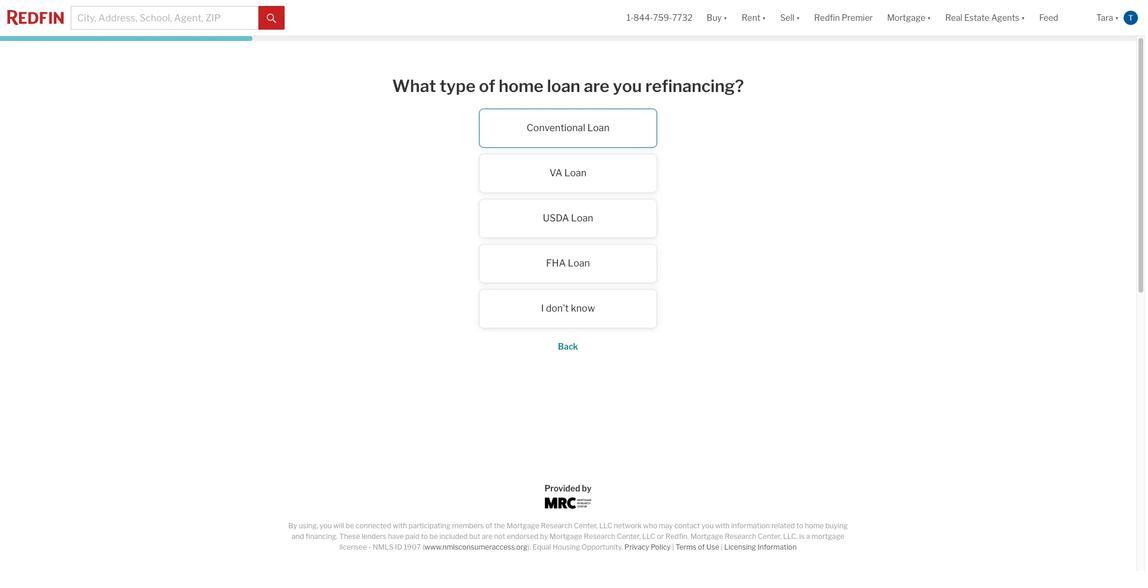 Task type: vqa. For each thing, say whether or not it's contained in the screenshot.
THE 1-
yes



Task type: describe. For each thing, give the bounding box(es) containing it.
is
[[799, 532, 805, 541]]

va
[[550, 167, 562, 179]]

home inside 'by using, you will be connected with participating members of the mortgage research center, llc network who may contact you with information related to home buying and financing. these lenders have paid to be included but are not endorsed by mortgage research center, llc or redfin. mortgage research center, llc. is a mortgage licensee - nmls id 1907 ('
[[805, 522, 824, 531]]

feed button
[[1032, 0, 1089, 36]]

id
[[395, 543, 402, 552]]

by using, you will be connected with participating members of the mortgage research center, llc network who may contact you with information related to home buying and financing. these lenders have paid to be included but are not endorsed by mortgage research center, llc or redfin. mortgage research center, llc. is a mortgage licensee - nmls id 1907 (
[[288, 522, 848, 552]]

mortgage ▾ button
[[880, 0, 938, 36]]

by inside 'by using, you will be connected with participating members of the mortgage research center, llc network who may contact you with information related to home buying and financing. these lenders have paid to be included but are not endorsed by mortgage research center, llc or redfin. mortgage research center, llc. is a mortgage licensee - nmls id 1907 ('
[[540, 532, 548, 541]]

759-
[[653, 13, 672, 23]]

1 vertical spatial llc
[[642, 532, 655, 541]]

may
[[659, 522, 673, 531]]

the
[[494, 522, 505, 531]]

privacy policy link
[[624, 543, 671, 552]]

mortgage ▾
[[887, 13, 931, 23]]

paid
[[405, 532, 419, 541]]

don't
[[546, 303, 569, 314]]

terms of use link
[[676, 543, 719, 552]]

provided by
[[545, 484, 592, 494]]

lenders
[[362, 532, 386, 541]]

▾ inside dropdown button
[[1021, 13, 1025, 23]]

2 you from the left
[[702, 522, 714, 531]]

▾ for buy ▾
[[724, 13, 727, 23]]

2 | from the left
[[721, 543, 723, 552]]

1-844-759-7732 link
[[627, 13, 692, 23]]

rent ▾ button
[[742, 0, 766, 36]]

▾ for tara ▾
[[1115, 13, 1119, 23]]

of for housing
[[698, 543, 705, 552]]

usda
[[543, 212, 569, 224]]

what
[[392, 76, 436, 96]]

▾ for sell ▾
[[796, 13, 800, 23]]

real estate agents ▾ button
[[938, 0, 1032, 36]]

tara
[[1096, 13, 1113, 23]]

usda loan
[[543, 212, 593, 224]]

www.nmlsconsumeraccess.org ). equal housing opportunity. privacy policy | terms of use | licensing information
[[424, 543, 797, 552]]

information
[[758, 543, 797, 552]]

1-
[[627, 13, 634, 23]]

are inside 'by using, you will be connected with participating members of the mortgage research center, llc network who may contact you with information related to home buying and financing. these lenders have paid to be included but are not endorsed by mortgage research center, llc or redfin. mortgage research center, llc. is a mortgage licensee - nmls id 1907 ('
[[482, 532, 493, 541]]

estate
[[964, 13, 989, 23]]

use
[[706, 543, 719, 552]]

by
[[288, 522, 297, 531]]

privacy
[[624, 543, 649, 552]]

licensing information link
[[724, 543, 797, 552]]

submit search image
[[267, 14, 276, 23]]

have
[[388, 532, 404, 541]]

sell ▾
[[780, 13, 800, 23]]

0 horizontal spatial home
[[499, 76, 544, 96]]

provided
[[545, 484, 580, 494]]

www.nmlsconsumeraccess.org link
[[424, 543, 528, 552]]

2 horizontal spatial center,
[[758, 532, 782, 541]]

0 horizontal spatial research
[[541, 522, 572, 531]]

rent ▾ button
[[735, 0, 773, 36]]

0 vertical spatial by
[[582, 484, 592, 494]]

www.nmlsconsumeraccess.org
[[424, 543, 528, 552]]

1-844-759-7732
[[627, 13, 692, 23]]

tara ▾
[[1096, 13, 1119, 23]]

type
[[440, 76, 476, 96]]

mortgage up use
[[690, 532, 723, 541]]

▾ for mortgage ▾
[[927, 13, 931, 23]]

financing.
[[306, 532, 338, 541]]

mortgage inside dropdown button
[[887, 13, 925, 23]]

2 with from the left
[[715, 522, 730, 531]]

who
[[643, 522, 657, 531]]

buy ▾ button
[[700, 0, 735, 36]]

real
[[945, 13, 962, 23]]

fha
[[546, 258, 566, 269]]

1 horizontal spatial center,
[[617, 532, 641, 541]]

licensee
[[339, 543, 367, 552]]

loan
[[547, 76, 580, 96]]

redfin
[[814, 13, 840, 23]]

2 horizontal spatial research
[[725, 532, 756, 541]]

0 horizontal spatial llc
[[599, 522, 612, 531]]

1 | from the left
[[672, 543, 674, 552]]

i don't know
[[541, 303, 595, 314]]

redfin premier button
[[807, 0, 880, 36]]

not
[[494, 532, 505, 541]]

844-
[[634, 13, 653, 23]]

real estate agents ▾
[[945, 13, 1025, 23]]

information
[[731, 522, 770, 531]]

conventional loan
[[527, 122, 610, 133]]

back
[[558, 341, 578, 352]]

loan for va loan
[[564, 167, 587, 179]]

user photo image
[[1124, 11, 1138, 25]]

policy
[[651, 543, 671, 552]]



Task type: locate. For each thing, give the bounding box(es) containing it.
by
[[582, 484, 592, 494], [540, 532, 548, 541]]

real estate agents ▾ link
[[945, 0, 1025, 36]]

be down 'participating'
[[429, 532, 438, 541]]

of left the
[[486, 522, 492, 531]]

be up these
[[346, 522, 354, 531]]

▾ for rent ▾
[[762, 13, 766, 23]]

with up the have
[[393, 522, 407, 531]]

3 ▾ from the left
[[796, 13, 800, 23]]

1 horizontal spatial home
[[805, 522, 824, 531]]

loan for usda loan
[[571, 212, 593, 224]]

redfin.
[[665, 532, 689, 541]]

conventional
[[527, 122, 585, 133]]

a
[[806, 532, 810, 541]]

2 ▾ from the left
[[762, 13, 766, 23]]

mortgage up the endorsed
[[507, 522, 539, 531]]

of left use
[[698, 543, 705, 552]]

1 vertical spatial of
[[486, 522, 492, 531]]

what type of home loan are you refinancing? option group
[[330, 109, 806, 328]]

mortgage
[[812, 532, 844, 541]]

are
[[584, 76, 609, 96], [482, 532, 493, 541]]

loan right conventional
[[587, 122, 610, 133]]

0 vertical spatial llc
[[599, 522, 612, 531]]

you refinancing?
[[613, 76, 744, 96]]

nmls
[[373, 543, 393, 552]]

but
[[469, 532, 480, 541]]

and
[[292, 532, 304, 541]]

1 horizontal spatial by
[[582, 484, 592, 494]]

related
[[771, 522, 795, 531]]

i
[[541, 303, 544, 314]]

of right 'type'
[[479, 76, 495, 96]]

center, up the 'opportunity.' at right bottom
[[574, 522, 598, 531]]

research up licensing
[[725, 532, 756, 541]]

1907
[[404, 543, 421, 552]]

1 vertical spatial by
[[540, 532, 548, 541]]

mortgage research center image
[[545, 498, 591, 509]]

network
[[614, 522, 642, 531]]

by up mortgage research center image
[[582, 484, 592, 494]]

va loan
[[550, 167, 587, 179]]

llc up the 'opportunity.' at right bottom
[[599, 522, 612, 531]]

0 vertical spatial are
[[584, 76, 609, 96]]

with up use
[[715, 522, 730, 531]]

0 vertical spatial to
[[796, 522, 803, 531]]

0 horizontal spatial |
[[672, 543, 674, 552]]

to up is
[[796, 522, 803, 531]]

llc
[[599, 522, 612, 531], [642, 532, 655, 541]]

with
[[393, 522, 407, 531], [715, 522, 730, 531]]

equal
[[533, 543, 551, 552]]

you right contact
[[702, 522, 714, 531]]

be
[[346, 522, 354, 531], [429, 532, 438, 541]]

of
[[479, 76, 495, 96], [486, 522, 492, 531], [698, 543, 705, 552]]

home left loan
[[499, 76, 544, 96]]

-
[[368, 543, 371, 552]]

▾ left real
[[927, 13, 931, 23]]

1 horizontal spatial |
[[721, 543, 723, 552]]

buy ▾
[[707, 13, 727, 23]]

back button
[[558, 341, 578, 352]]

1 with from the left
[[393, 522, 407, 531]]

1 you from the left
[[320, 522, 332, 531]]

sell ▾ button
[[780, 0, 800, 36]]

loan right fha
[[568, 258, 590, 269]]

endorsed
[[507, 532, 538, 541]]

5 ▾ from the left
[[1021, 13, 1025, 23]]

will
[[333, 522, 344, 531]]

you
[[320, 522, 332, 531], [702, 522, 714, 531]]

1 horizontal spatial to
[[796, 522, 803, 531]]

1 horizontal spatial llc
[[642, 532, 655, 541]]

llc up privacy policy link at the bottom of the page
[[642, 532, 655, 541]]

contact
[[674, 522, 700, 531]]

sell ▾ button
[[773, 0, 807, 36]]

buying
[[825, 522, 848, 531]]

are right loan
[[584, 76, 609, 96]]

home up a
[[805, 522, 824, 531]]

▾
[[724, 13, 727, 23], [762, 13, 766, 23], [796, 13, 800, 23], [927, 13, 931, 23], [1021, 13, 1025, 23], [1115, 13, 1119, 23]]

loan right the usda
[[571, 212, 593, 224]]

fha loan
[[546, 258, 590, 269]]

1 vertical spatial are
[[482, 532, 493, 541]]

premier
[[842, 13, 873, 23]]

).
[[528, 543, 531, 552]]

home
[[499, 76, 544, 96], [805, 522, 824, 531]]

| right use
[[721, 543, 723, 552]]

or
[[657, 532, 664, 541]]

are left the not on the bottom of the page
[[482, 532, 493, 541]]

0 horizontal spatial be
[[346, 522, 354, 531]]

4 ▾ from the left
[[927, 13, 931, 23]]

1 horizontal spatial with
[[715, 522, 730, 531]]

1 vertical spatial to
[[421, 532, 428, 541]]

licensing
[[724, 543, 756, 552]]

2 vertical spatial of
[[698, 543, 705, 552]]

rent ▾
[[742, 13, 766, 23]]

research
[[541, 522, 572, 531], [584, 532, 615, 541], [725, 532, 756, 541]]

1 horizontal spatial research
[[584, 532, 615, 541]]

buy
[[707, 13, 722, 23]]

to up (
[[421, 532, 428, 541]]

loan right the va
[[564, 167, 587, 179]]

research up the 'opportunity.' at right bottom
[[584, 532, 615, 541]]

1 vertical spatial be
[[429, 532, 438, 541]]

mortgage up housing on the bottom of the page
[[550, 532, 582, 541]]

1 horizontal spatial you
[[702, 522, 714, 531]]

0 vertical spatial home
[[499, 76, 544, 96]]

agents
[[991, 13, 1019, 23]]

llc.
[[783, 532, 798, 541]]

included
[[439, 532, 468, 541]]

research up housing on the bottom of the page
[[541, 522, 572, 531]]

by up equal
[[540, 532, 548, 541]]

housing
[[553, 543, 580, 552]]

redfin premier
[[814, 13, 873, 23]]

▾ right sell
[[796, 13, 800, 23]]

know
[[571, 303, 595, 314]]

sell
[[780, 13, 794, 23]]

to
[[796, 522, 803, 531], [421, 532, 428, 541]]

these
[[339, 532, 360, 541]]

0 horizontal spatial are
[[482, 532, 493, 541]]

of inside 'by using, you will be connected with participating members of the mortgage research center, llc network who may contact you with information related to home buying and financing. these lenders have paid to be included but are not endorsed by mortgage research center, llc or redfin. mortgage research center, llc. is a mortgage licensee - nmls id 1907 ('
[[486, 522, 492, 531]]

▾ right buy
[[724, 13, 727, 23]]

1 horizontal spatial are
[[584, 76, 609, 96]]

feed
[[1039, 13, 1058, 23]]

▾ right agents
[[1021, 13, 1025, 23]]

participating
[[409, 522, 451, 531]]

you up financing.
[[320, 522, 332, 531]]

mortgage
[[887, 13, 925, 23], [507, 522, 539, 531], [550, 532, 582, 541], [690, 532, 723, 541]]

| down redfin. on the right
[[672, 543, 674, 552]]

terms
[[676, 543, 696, 552]]

0 horizontal spatial to
[[421, 532, 428, 541]]

0 vertical spatial of
[[479, 76, 495, 96]]

6 ▾ from the left
[[1115, 13, 1119, 23]]

0 horizontal spatial by
[[540, 532, 548, 541]]

1 ▾ from the left
[[724, 13, 727, 23]]

loan for conventional loan
[[587, 122, 610, 133]]

center, down network on the bottom
[[617, 532, 641, 541]]

loan for fha loan
[[568, 258, 590, 269]]

0 horizontal spatial you
[[320, 522, 332, 531]]

0 horizontal spatial with
[[393, 522, 407, 531]]

center, up information
[[758, 532, 782, 541]]

buy ▾ button
[[707, 0, 727, 36]]

0 vertical spatial be
[[346, 522, 354, 531]]

City, Address, School, Agent, ZIP search field
[[71, 6, 258, 30]]

mortgage ▾ button
[[887, 0, 931, 36]]

rent
[[742, 13, 760, 23]]

▾ right tara
[[1115, 13, 1119, 23]]

connected
[[356, 522, 391, 531]]

1 horizontal spatial be
[[429, 532, 438, 541]]

using,
[[299, 522, 318, 531]]

members
[[452, 522, 484, 531]]

0 horizontal spatial center,
[[574, 522, 598, 531]]

opportunity.
[[582, 543, 623, 552]]

▾ right rent
[[762, 13, 766, 23]]

(
[[422, 543, 424, 552]]

|
[[672, 543, 674, 552], [721, 543, 723, 552]]

of for will
[[486, 522, 492, 531]]

what type of home loan are you refinancing?
[[392, 76, 744, 96]]

1 vertical spatial home
[[805, 522, 824, 531]]

mortgage left real
[[887, 13, 925, 23]]



